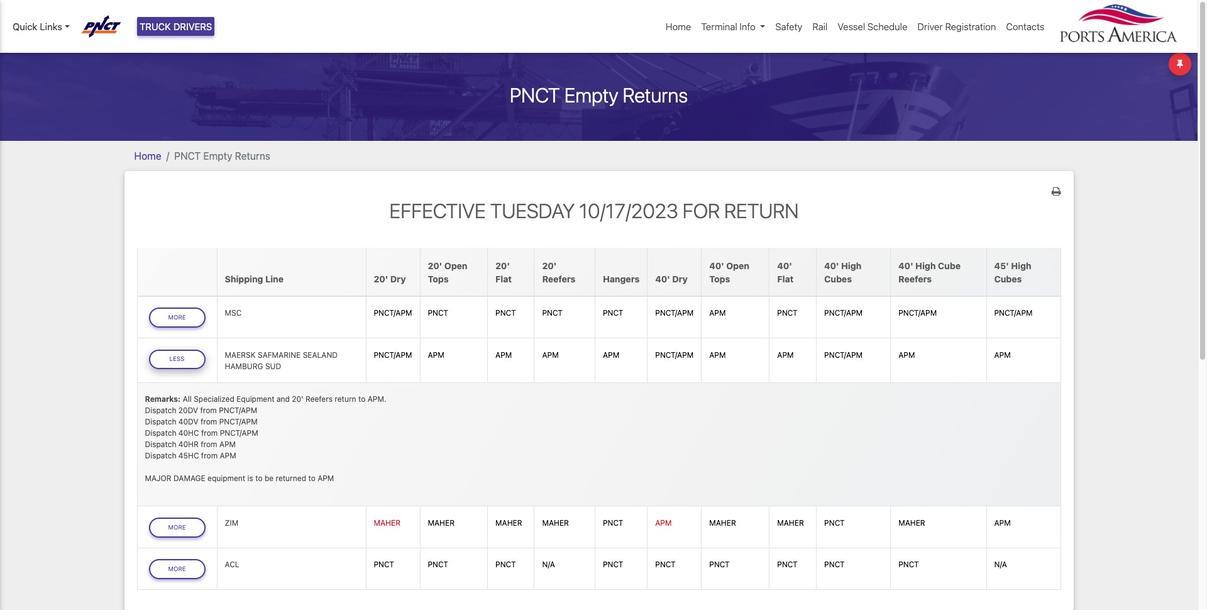 Task type: describe. For each thing, give the bounding box(es) containing it.
40' for 40' high cubes
[[825, 260, 839, 271]]

msc
[[225, 308, 242, 318]]

20' for 20' flat
[[496, 260, 510, 271]]

0 horizontal spatial to
[[255, 474, 263, 483]]

from right '40dv'
[[201, 417, 217, 427]]

40hc
[[179, 428, 199, 438]]

to inside the remarks: all specialized equipment and 20' reefers return to apm. dispatch 20dv from pnct/apm dispatch 40dv from pnct/apm dispatch 40hc from pnct/apm dispatch 40hr from apm dispatch 45hc from apm
[[358, 394, 366, 404]]

0 vertical spatial empty
[[565, 83, 619, 107]]

terminal
[[702, 21, 738, 32]]

2 maher from the left
[[428, 518, 455, 528]]

1 horizontal spatial pnct empty returns
[[510, 83, 688, 107]]

equipment
[[237, 394, 275, 404]]

all
[[183, 394, 192, 404]]

1 maher from the left
[[374, 518, 401, 528]]

hangers
[[603, 273, 640, 284]]

more button for msc
[[149, 308, 205, 328]]

more for msc
[[168, 314, 186, 321]]

6 maher from the left
[[778, 518, 804, 528]]

3 dispatch from the top
[[145, 428, 176, 438]]

4 maher from the left
[[542, 518, 569, 528]]

from right 40hc
[[201, 428, 218, 438]]

1 horizontal spatial home link
[[661, 14, 696, 39]]

driver registration link
[[913, 14, 1002, 39]]

1 horizontal spatial home
[[666, 21, 691, 32]]

safmarine
[[258, 350, 301, 360]]

20dv
[[179, 406, 198, 415]]

registration
[[946, 21, 996, 32]]

cubes for 45'
[[995, 273, 1022, 284]]

major damage equipment is to be returned to apm
[[145, 474, 334, 483]]

sealand
[[303, 350, 338, 360]]

less
[[170, 356, 185, 362]]

20' flat
[[496, 260, 512, 284]]

flat for 20' flat
[[496, 273, 512, 284]]

print image
[[1052, 186, 1061, 196]]

returned
[[276, 474, 306, 483]]

be
[[265, 474, 274, 483]]

40' for 40' high cube reefers
[[899, 260, 914, 271]]

5 dispatch from the top
[[145, 451, 176, 461]]

rail link
[[808, 14, 833, 39]]

20' for 20' reefers
[[542, 260, 557, 271]]

safety link
[[771, 14, 808, 39]]

remarks: all specialized equipment and 20' reefers return to apm. dispatch 20dv from pnct/apm dispatch 40dv from pnct/apm dispatch 40hc from pnct/apm dispatch 40hr from apm dispatch 45hc from apm
[[145, 394, 386, 461]]

cube
[[938, 260, 961, 271]]

more for acl
[[168, 565, 186, 572]]

contacts
[[1007, 21, 1045, 32]]

20' reefers
[[542, 260, 576, 284]]

contacts link
[[1002, 14, 1050, 39]]

terminal info
[[702, 21, 756, 32]]

0 horizontal spatial empty
[[203, 150, 232, 161]]

equipment
[[208, 474, 245, 483]]

more button for zim
[[149, 517, 205, 538]]

damage
[[174, 474, 205, 483]]

40' for 40' dry
[[656, 273, 670, 284]]

return
[[335, 394, 356, 404]]

shipping line
[[225, 273, 284, 284]]

vessel schedule link
[[833, 14, 913, 39]]

7 maher from the left
[[899, 518, 926, 528]]

safety
[[776, 21, 803, 32]]

more button for acl
[[149, 559, 205, 579]]

truck drivers
[[140, 21, 212, 32]]

20' for 20' dry
[[374, 273, 388, 284]]

1 horizontal spatial to
[[308, 474, 316, 483]]

vessel schedule
[[838, 21, 908, 32]]

major
[[145, 474, 171, 483]]

40' for 40' flat
[[778, 260, 792, 271]]

for
[[683, 198, 720, 222]]

1 vertical spatial pnct empty returns
[[174, 150, 270, 161]]

20' open tops
[[428, 260, 468, 284]]

open for 40' open tops
[[727, 260, 750, 271]]

40' open tops
[[710, 260, 750, 284]]

and
[[277, 394, 290, 404]]

hamburg
[[225, 361, 263, 371]]



Task type: locate. For each thing, give the bounding box(es) containing it.
40' right hangers
[[656, 273, 670, 284]]

40' inside 40' open tops
[[710, 260, 724, 271]]

apm.
[[368, 394, 386, 404]]

driver
[[918, 21, 943, 32]]

home link
[[661, 14, 696, 39], [134, 150, 161, 161]]

0 horizontal spatial n/a
[[542, 560, 555, 569]]

flat
[[496, 273, 512, 284], [778, 273, 794, 284]]

40' down for
[[710, 260, 724, 271]]

45'
[[995, 260, 1009, 271]]

tops inside 40' open tops
[[710, 273, 730, 284]]

0 vertical spatial pnct empty returns
[[510, 83, 688, 107]]

10/17/2023
[[579, 198, 679, 222]]

2 dispatch from the top
[[145, 417, 176, 427]]

high
[[842, 260, 862, 271], [916, 260, 936, 271], [1012, 260, 1032, 271]]

40hr
[[179, 440, 199, 449]]

high for 40' high cubes
[[842, 260, 862, 271]]

tops
[[428, 273, 449, 284], [710, 273, 730, 284]]

return
[[725, 198, 799, 222]]

1 vertical spatial more
[[168, 524, 186, 531]]

tops for 20'
[[428, 273, 449, 284]]

dispatch
[[145, 406, 176, 415], [145, 417, 176, 427], [145, 428, 176, 438], [145, 440, 176, 449], [145, 451, 176, 461]]

0 vertical spatial more button
[[149, 308, 205, 328]]

high for 45' high cubes
[[1012, 260, 1032, 271]]

drivers
[[173, 21, 212, 32]]

0 horizontal spatial tops
[[428, 273, 449, 284]]

sud
[[265, 361, 281, 371]]

2 dry from the left
[[672, 273, 688, 284]]

reefers inside 40' high cube reefers
[[899, 273, 932, 284]]

cubes right 40' flat
[[825, 273, 852, 284]]

tuesday
[[490, 198, 575, 222]]

1 horizontal spatial high
[[916, 260, 936, 271]]

cubes
[[825, 273, 852, 284], [995, 273, 1022, 284]]

more button
[[149, 308, 205, 328], [149, 517, 205, 538], [149, 559, 205, 579]]

high inside 40' high cube reefers
[[916, 260, 936, 271]]

to left "apm."
[[358, 394, 366, 404]]

1 horizontal spatial tops
[[710, 273, 730, 284]]

reefers
[[542, 273, 576, 284], [899, 273, 932, 284], [306, 394, 333, 404]]

0 horizontal spatial reefers
[[306, 394, 333, 404]]

1 more button from the top
[[149, 308, 205, 328]]

quick
[[13, 21, 37, 32]]

high for 40' high cube reefers
[[916, 260, 936, 271]]

more button up less
[[149, 308, 205, 328]]

maersk
[[225, 350, 256, 360]]

quick links link
[[13, 19, 70, 34]]

effective
[[390, 198, 486, 222]]

high inside 45' high cubes
[[1012, 260, 1032, 271]]

1 horizontal spatial returns
[[623, 83, 688, 107]]

2 tops from the left
[[710, 273, 730, 284]]

3 more from the top
[[168, 565, 186, 572]]

20'
[[428, 260, 442, 271], [496, 260, 510, 271], [542, 260, 557, 271], [374, 273, 388, 284], [292, 394, 303, 404]]

45hc
[[179, 451, 199, 461]]

1 cubes from the left
[[825, 273, 852, 284]]

1 horizontal spatial cubes
[[995, 273, 1022, 284]]

1 dispatch from the top
[[145, 406, 176, 415]]

tops right 20' dry
[[428, 273, 449, 284]]

more up less
[[168, 314, 186, 321]]

0 horizontal spatial home
[[134, 150, 161, 161]]

empty
[[565, 83, 619, 107], [203, 150, 232, 161]]

1 vertical spatial returns
[[235, 150, 270, 161]]

dry
[[390, 273, 406, 284], [672, 273, 688, 284]]

0 horizontal spatial home link
[[134, 150, 161, 161]]

40' dry
[[656, 273, 688, 284]]

zim
[[225, 518, 238, 528]]

line
[[265, 273, 284, 284]]

tops for 40'
[[710, 273, 730, 284]]

returns
[[623, 83, 688, 107], [235, 150, 270, 161]]

from down specialized
[[200, 406, 217, 415]]

truck
[[140, 21, 171, 32]]

0 vertical spatial home
[[666, 21, 691, 32]]

more button left acl
[[149, 559, 205, 579]]

acl
[[225, 560, 239, 569]]

quick links
[[13, 21, 62, 32]]

40' right 40' open tops
[[778, 260, 792, 271]]

2 n/a from the left
[[995, 560, 1007, 569]]

0 vertical spatial more
[[168, 314, 186, 321]]

2 vertical spatial more
[[168, 565, 186, 572]]

0 horizontal spatial returns
[[235, 150, 270, 161]]

more left acl
[[168, 565, 186, 572]]

2 more button from the top
[[149, 517, 205, 538]]

vessel
[[838, 21, 866, 32]]

40' inside 40' flat
[[778, 260, 792, 271]]

40dv
[[179, 417, 199, 427]]

cubes down "45'"
[[995, 273, 1022, 284]]

from
[[200, 406, 217, 415], [201, 417, 217, 427], [201, 428, 218, 438], [201, 440, 217, 449], [201, 451, 218, 461]]

terminal info link
[[696, 14, 771, 39]]

more down damage at the left
[[168, 524, 186, 531]]

to right returned
[[308, 474, 316, 483]]

1 vertical spatial more button
[[149, 517, 205, 538]]

2 horizontal spatial to
[[358, 394, 366, 404]]

high inside 40' high cubes
[[842, 260, 862, 271]]

1 horizontal spatial flat
[[778, 273, 794, 284]]

pnct
[[510, 83, 560, 107], [174, 150, 201, 161], [428, 308, 448, 318], [496, 308, 516, 318], [542, 308, 563, 318], [603, 308, 624, 318], [778, 308, 798, 318], [603, 518, 624, 528], [825, 518, 845, 528], [374, 560, 394, 569], [428, 560, 448, 569], [496, 560, 516, 569], [603, 560, 624, 569], [656, 560, 676, 569], [710, 560, 730, 569], [778, 560, 798, 569], [825, 560, 845, 569], [899, 560, 919, 569]]

3 more button from the top
[[149, 559, 205, 579]]

dry for 40' dry
[[672, 273, 688, 284]]

40' high cube reefers
[[899, 260, 961, 284]]

is
[[248, 474, 253, 483]]

0 horizontal spatial flat
[[496, 273, 512, 284]]

n/a
[[542, 560, 555, 569], [995, 560, 1007, 569]]

home
[[666, 21, 691, 32], [134, 150, 161, 161]]

to
[[358, 394, 366, 404], [255, 474, 263, 483], [308, 474, 316, 483]]

schedule
[[868, 21, 908, 32]]

1 horizontal spatial reefers
[[542, 273, 576, 284]]

dry for 20' dry
[[390, 273, 406, 284]]

20' for 20' open tops
[[428, 260, 442, 271]]

reefers inside the remarks: all specialized equipment and 20' reefers return to apm. dispatch 20dv from pnct/apm dispatch 40dv from pnct/apm dispatch 40hc from pnct/apm dispatch 40hr from apm dispatch 45hc from apm
[[306, 394, 333, 404]]

1 horizontal spatial open
[[727, 260, 750, 271]]

1 n/a from the left
[[542, 560, 555, 569]]

flat for 40' flat
[[778, 273, 794, 284]]

1 horizontal spatial dry
[[672, 273, 688, 284]]

info
[[740, 21, 756, 32]]

cubes for 40'
[[825, 273, 852, 284]]

pnct empty returns
[[510, 83, 688, 107], [174, 150, 270, 161]]

5 maher from the left
[[710, 518, 736, 528]]

flat left 20' reefers
[[496, 273, 512, 284]]

2 flat from the left
[[778, 273, 794, 284]]

from right 40hr
[[201, 440, 217, 449]]

open left 20' flat
[[445, 260, 468, 271]]

1 vertical spatial home link
[[134, 150, 161, 161]]

dry left 40' open tops
[[672, 273, 688, 284]]

1 horizontal spatial n/a
[[995, 560, 1007, 569]]

2 vertical spatial more button
[[149, 559, 205, 579]]

2 more from the top
[[168, 524, 186, 531]]

1 vertical spatial empty
[[203, 150, 232, 161]]

specialized
[[194, 394, 234, 404]]

20' inside 20' open tops
[[428, 260, 442, 271]]

0 horizontal spatial dry
[[390, 273, 406, 284]]

apm
[[710, 308, 726, 318], [428, 350, 444, 360], [496, 350, 512, 360], [542, 350, 559, 360], [603, 350, 620, 360], [710, 350, 726, 360], [778, 350, 794, 360], [899, 350, 915, 360], [995, 350, 1011, 360], [219, 440, 236, 449], [220, 451, 236, 461], [318, 474, 334, 483], [656, 518, 672, 528], [995, 518, 1011, 528]]

2 cubes from the left
[[995, 273, 1022, 284]]

2 horizontal spatial high
[[1012, 260, 1032, 271]]

1 tops from the left
[[428, 273, 449, 284]]

40' inside 40' high cubes
[[825, 260, 839, 271]]

1 open from the left
[[445, 260, 468, 271]]

20' inside the remarks: all specialized equipment and 20' reefers return to apm. dispatch 20dv from pnct/apm dispatch 40dv from pnct/apm dispatch 40hc from pnct/apm dispatch 40hr from apm dispatch 45hc from apm
[[292, 394, 303, 404]]

flat right 40' open tops
[[778, 273, 794, 284]]

0 horizontal spatial cubes
[[825, 273, 852, 284]]

cubes inside 40' high cubes
[[825, 273, 852, 284]]

4 dispatch from the top
[[145, 440, 176, 449]]

20' dry
[[374, 273, 406, 284]]

tops inside 20' open tops
[[428, 273, 449, 284]]

1 vertical spatial home
[[134, 150, 161, 161]]

driver registration
[[918, 21, 996, 32]]

45' high cubes
[[995, 260, 1032, 284]]

40' inside 40' high cube reefers
[[899, 260, 914, 271]]

effective tuesday 10/17/2023 for return
[[390, 198, 799, 222]]

cubes inside 45' high cubes
[[995, 273, 1022, 284]]

2 open from the left
[[727, 260, 750, 271]]

open left 40' flat
[[727, 260, 750, 271]]

40' flat
[[778, 260, 794, 284]]

maher
[[374, 518, 401, 528], [428, 518, 455, 528], [496, 518, 522, 528], [542, 518, 569, 528], [710, 518, 736, 528], [778, 518, 804, 528], [899, 518, 926, 528]]

truck drivers link
[[137, 17, 215, 36]]

40' right 40' flat
[[825, 260, 839, 271]]

40'
[[710, 260, 724, 271], [778, 260, 792, 271], [825, 260, 839, 271], [899, 260, 914, 271], [656, 273, 670, 284]]

open for 20' open tops
[[445, 260, 468, 271]]

tops right 40' dry
[[710, 273, 730, 284]]

shipping
[[225, 273, 263, 284]]

open
[[445, 260, 468, 271], [727, 260, 750, 271]]

1 flat from the left
[[496, 273, 512, 284]]

rail
[[813, 21, 828, 32]]

0 vertical spatial home link
[[661, 14, 696, 39]]

1 high from the left
[[842, 260, 862, 271]]

remarks:
[[145, 394, 181, 404]]

more button down damage at the left
[[149, 517, 205, 538]]

open inside 20' open tops
[[445, 260, 468, 271]]

links
[[40, 21, 62, 32]]

0 vertical spatial returns
[[623, 83, 688, 107]]

more
[[168, 314, 186, 321], [168, 524, 186, 531], [168, 565, 186, 572]]

20' inside 20' flat
[[496, 260, 510, 271]]

20' inside 20' reefers
[[542, 260, 557, 271]]

1 horizontal spatial empty
[[565, 83, 619, 107]]

to right is
[[255, 474, 263, 483]]

3 maher from the left
[[496, 518, 522, 528]]

2 horizontal spatial reefers
[[899, 273, 932, 284]]

0 horizontal spatial pnct empty returns
[[174, 150, 270, 161]]

from right 45hc
[[201, 451, 218, 461]]

40' high cubes
[[825, 260, 862, 284]]

maersk safmarine sealand hamburg sud
[[225, 350, 338, 371]]

40' for 40' open tops
[[710, 260, 724, 271]]

less button
[[149, 349, 205, 369]]

1 dry from the left
[[390, 273, 406, 284]]

open inside 40' open tops
[[727, 260, 750, 271]]

40' left cube
[[899, 260, 914, 271]]

2 high from the left
[[916, 260, 936, 271]]

1 more from the top
[[168, 314, 186, 321]]

more for zim
[[168, 524, 186, 531]]

0 horizontal spatial high
[[842, 260, 862, 271]]

0 horizontal spatial open
[[445, 260, 468, 271]]

dry left 20' open tops
[[390, 273, 406, 284]]

3 high from the left
[[1012, 260, 1032, 271]]



Task type: vqa. For each thing, say whether or not it's contained in the screenshot.
9/20/2023 "9/29/2023 08:00"
no



